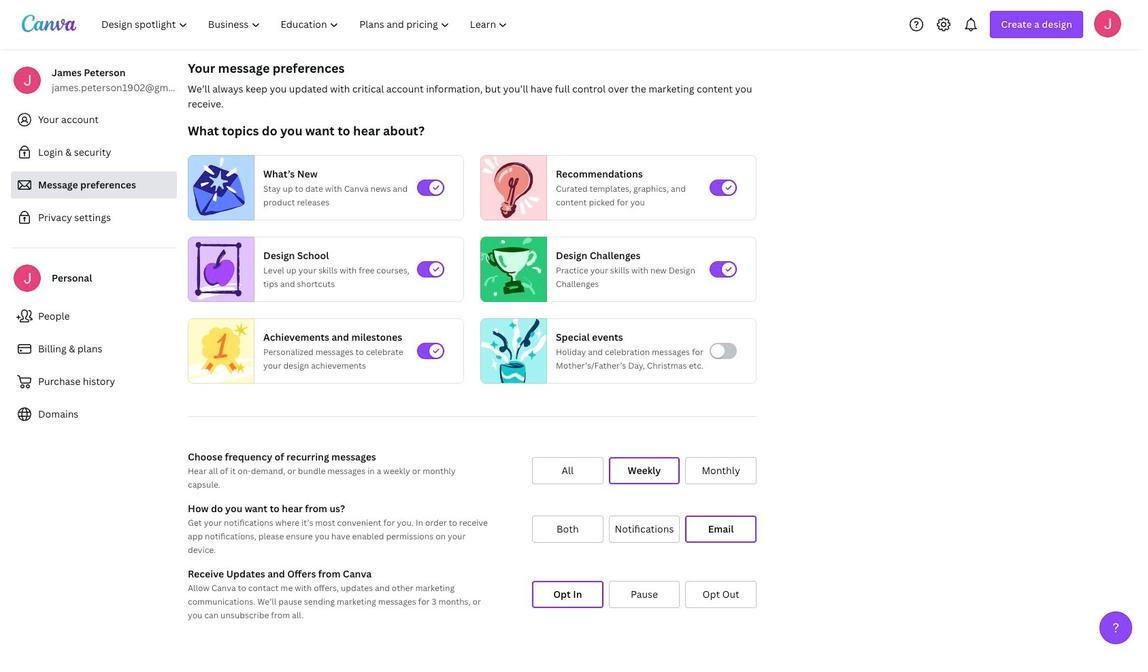 Task type: describe. For each thing, give the bounding box(es) containing it.
top level navigation element
[[93, 11, 520, 38]]



Task type: locate. For each thing, give the bounding box(es) containing it.
james peterson image
[[1094, 10, 1122, 37]]

topic image
[[189, 155, 248, 221], [481, 155, 541, 221], [189, 237, 248, 302], [481, 237, 541, 302], [189, 316, 254, 387], [481, 316, 547, 387]]

None button
[[532, 457, 603, 485], [609, 457, 680, 485], [686, 457, 757, 485], [532, 516, 603, 543], [609, 516, 680, 543], [686, 516, 757, 543], [532, 581, 603, 608], [609, 581, 680, 608], [686, 581, 757, 608], [532, 457, 603, 485], [609, 457, 680, 485], [686, 457, 757, 485], [532, 516, 603, 543], [609, 516, 680, 543], [686, 516, 757, 543], [532, 581, 603, 608], [609, 581, 680, 608], [686, 581, 757, 608]]



Task type: vqa. For each thing, say whether or not it's contained in the screenshot.
require to the bottom
no



